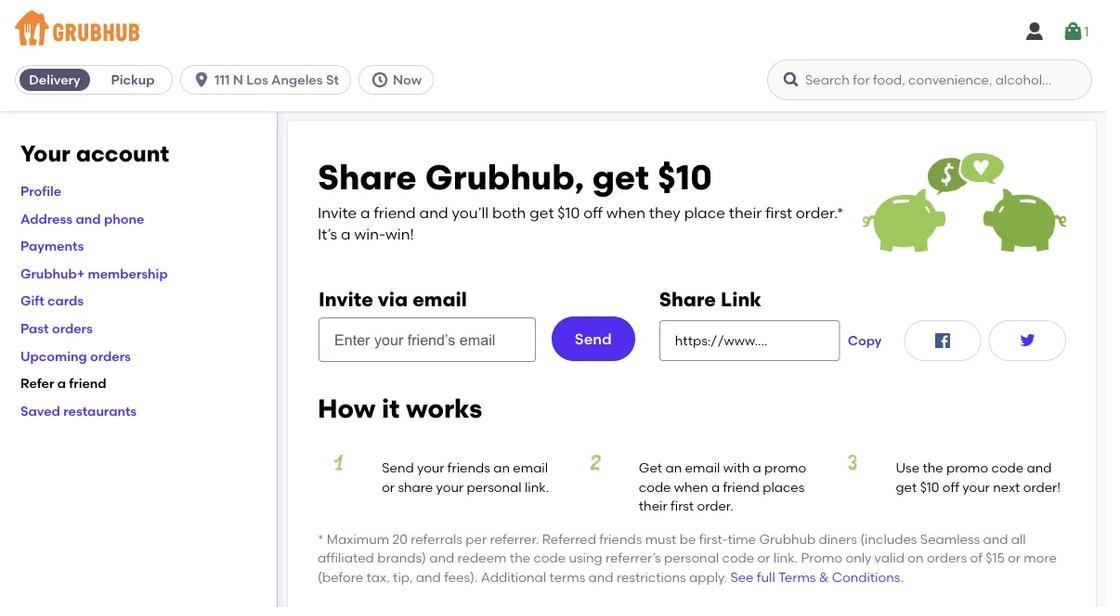 Task type: locate. For each thing, give the bounding box(es) containing it.
None text field
[[660, 321, 841, 362]]

0 horizontal spatial email
[[413, 288, 467, 312]]

friend inside share grubhub, get $10 invite a friend and you'll both get $10 off when they place their first order.* it's a win-win!
[[374, 204, 416, 222]]

additional
[[481, 569, 546, 585]]

next
[[993, 479, 1020, 495]]

friends inside send your friends an email or share your personal link.
[[448, 460, 490, 476]]

address
[[20, 211, 73, 227]]

1 vertical spatial send
[[382, 460, 414, 476]]

1 vertical spatial friend
[[69, 376, 107, 392]]

0 vertical spatial friend
[[374, 204, 416, 222]]

* maximum 20 referrals per referrer. referred friends must be first-time grubhub diners (includes seamless and all affiliated brands) and redeem the code using referrer's personal code or link. promo only valid on orders of $15 or more (before tax, tip, and fees). additional terms and restrictions apply.
[[318, 532, 1057, 585]]

0 vertical spatial off
[[584, 204, 603, 222]]

or
[[382, 479, 395, 495], [758, 551, 771, 566], [1008, 551, 1021, 566]]

step 3 image
[[832, 455, 874, 471]]

first-
[[699, 532, 728, 548]]

order.
[[697, 498, 734, 514]]

a up win-
[[360, 204, 370, 222]]

profile link
[[20, 183, 61, 199]]

1 vertical spatial share
[[660, 288, 716, 312]]

1 horizontal spatial svg image
[[932, 330, 954, 352]]

more
[[1024, 551, 1057, 566]]

.
[[901, 569, 904, 585]]

$15
[[986, 551, 1005, 566]]

orders for past orders
[[52, 321, 93, 337]]

friend inside get an email with a promo code when a friend places their first order.
[[723, 479, 760, 495]]

2 vertical spatial get
[[896, 479, 917, 495]]

off left the they
[[584, 204, 603, 222]]

1 vertical spatial friends
[[600, 532, 642, 548]]

0 horizontal spatial promo
[[765, 460, 807, 476]]

svg image inside 1 button
[[1062, 20, 1085, 43]]

svg image inside 111 n los angeles st button
[[192, 71, 211, 89]]

(includes
[[861, 532, 917, 548]]

when
[[607, 204, 646, 222], [674, 479, 708, 495]]

first left order.*
[[766, 204, 793, 222]]

0 horizontal spatial when
[[607, 204, 646, 222]]

your right share
[[436, 479, 464, 495]]

friends down works
[[448, 460, 490, 476]]

their
[[729, 204, 762, 222], [639, 498, 668, 514]]

code
[[992, 460, 1024, 476], [639, 479, 671, 495], [534, 551, 566, 566], [722, 551, 755, 566]]

1 horizontal spatial send
[[575, 330, 612, 348]]

conditions
[[832, 569, 901, 585]]

apply.
[[689, 569, 728, 585]]

link. down grubhub
[[774, 551, 798, 566]]

1 horizontal spatial first
[[766, 204, 793, 222]]

friends up referrer's
[[600, 532, 642, 548]]

1 horizontal spatial get
[[593, 157, 649, 198]]

1 vertical spatial get
[[530, 204, 554, 222]]

friend up saved restaurants
[[69, 376, 107, 392]]

0 horizontal spatial friends
[[448, 460, 490, 476]]

2 vertical spatial $10
[[920, 479, 940, 495]]

email left the step 2 icon
[[513, 460, 548, 476]]

2 vertical spatial orders
[[927, 551, 967, 566]]

1 horizontal spatial the
[[923, 460, 944, 476]]

0 vertical spatial $10
[[658, 157, 712, 198]]

and left "you'll"
[[420, 204, 448, 222]]

friend down with
[[723, 479, 760, 495]]

1 vertical spatial first
[[671, 498, 694, 514]]

friends
[[448, 460, 490, 476], [600, 532, 642, 548]]

promo up places
[[765, 460, 807, 476]]

the right use
[[923, 460, 944, 476]]

past orders
[[20, 321, 93, 337]]

profile
[[20, 183, 61, 199]]

their inside get an email with a promo code when a friend places their first order.
[[639, 498, 668, 514]]

referrer.
[[490, 532, 539, 548]]

0 vertical spatial the
[[923, 460, 944, 476]]

1 vertical spatial invite
[[319, 288, 373, 312]]

2 promo from the left
[[947, 460, 989, 476]]

0 vertical spatial send
[[575, 330, 612, 348]]

1 button
[[1062, 15, 1089, 48]]

a
[[360, 204, 370, 222], [341, 225, 351, 243], [57, 376, 66, 392], [753, 460, 762, 476], [712, 479, 720, 495]]

refer
[[20, 376, 54, 392]]

when up order.
[[674, 479, 708, 495]]

1 vertical spatial personal
[[664, 551, 719, 566]]

svg image
[[1024, 20, 1046, 43], [782, 71, 801, 89], [932, 330, 954, 352]]

saved
[[20, 403, 60, 419]]

0 horizontal spatial first
[[671, 498, 694, 514]]

svg image inside now button
[[371, 71, 389, 89]]

terms
[[778, 569, 816, 585]]

orders up upcoming orders
[[52, 321, 93, 337]]

they
[[649, 204, 681, 222]]

share inside share grubhub, get $10 invite a friend and you'll both get $10 off when they place their first order.* it's a win-win!
[[318, 157, 417, 198]]

seamless
[[921, 532, 980, 548]]

get right both
[[530, 204, 554, 222]]

the down referrer.
[[510, 551, 531, 566]]

0 vertical spatial friends
[[448, 460, 490, 476]]

send inside button
[[575, 330, 612, 348]]

promo right use
[[947, 460, 989, 476]]

grubhub+ membership link
[[20, 266, 168, 282]]

personal down the be
[[664, 551, 719, 566]]

step 1 image
[[318, 455, 360, 471]]

1 horizontal spatial personal
[[664, 551, 719, 566]]

now button
[[359, 65, 442, 95]]

grubhub+ membership
[[20, 266, 168, 282]]

Search for food, convenience, alcohol... search field
[[767, 59, 1093, 100]]

a right with
[[753, 460, 762, 476]]

your left next
[[963, 479, 990, 495]]

1 vertical spatial link.
[[774, 551, 798, 566]]

0 vertical spatial personal
[[467, 479, 522, 495]]

upcoming orders
[[20, 348, 131, 364]]

code up next
[[992, 460, 1024, 476]]

1 horizontal spatial off
[[943, 479, 960, 495]]

address and phone
[[20, 211, 144, 227]]

invite left via
[[319, 288, 373, 312]]

address and phone link
[[20, 211, 144, 227]]

email inside send your friends an email or share your personal link.
[[513, 460, 548, 476]]

20
[[392, 532, 408, 548]]

1 horizontal spatial or
[[758, 551, 771, 566]]

0 horizontal spatial their
[[639, 498, 668, 514]]

2 an from the left
[[666, 460, 682, 476]]

or right $15
[[1008, 551, 1021, 566]]

1 horizontal spatial promo
[[947, 460, 989, 476]]

2 horizontal spatial email
[[685, 460, 720, 476]]

and down referrals
[[430, 551, 455, 566]]

personal
[[467, 479, 522, 495], [664, 551, 719, 566]]

0 vertical spatial svg image
[[1024, 20, 1046, 43]]

2 vertical spatial friend
[[723, 479, 760, 495]]

1 vertical spatial their
[[639, 498, 668, 514]]

1 vertical spatial svg image
[[782, 71, 801, 89]]

friend
[[374, 204, 416, 222], [69, 376, 107, 392], [723, 479, 760, 495]]

*
[[318, 532, 324, 548]]

order!
[[1024, 479, 1061, 495]]

1 horizontal spatial share
[[660, 288, 716, 312]]

0 vertical spatial invite
[[318, 204, 357, 222]]

1 vertical spatial the
[[510, 551, 531, 566]]

$10 inside "use the promo code and get $10 off your next order!"
[[920, 479, 940, 495]]

1 vertical spatial when
[[674, 479, 708, 495]]

1 an from the left
[[494, 460, 510, 476]]

share left link
[[660, 288, 716, 312]]

both
[[492, 204, 526, 222]]

cards
[[47, 293, 84, 309]]

main navigation navigation
[[0, 0, 1107, 111]]

$10
[[658, 157, 712, 198], [558, 204, 580, 222], [920, 479, 940, 495]]

orders
[[52, 321, 93, 337], [90, 348, 131, 364], [927, 551, 967, 566]]

111 n los angeles st
[[215, 72, 339, 88]]

per
[[466, 532, 487, 548]]

or up full
[[758, 551, 771, 566]]

first
[[766, 204, 793, 222], [671, 498, 694, 514]]

when left the they
[[607, 204, 646, 222]]

their right place
[[729, 204, 762, 222]]

only
[[846, 551, 872, 566]]

copy
[[848, 333, 882, 349]]

upcoming orders link
[[20, 348, 131, 364]]

1 horizontal spatial link.
[[774, 551, 798, 566]]

get
[[593, 157, 649, 198], [530, 204, 554, 222], [896, 479, 917, 495]]

link. up referrer.
[[525, 479, 549, 495]]

payments link
[[20, 238, 84, 254]]

svg image
[[1062, 20, 1085, 43], [192, 71, 211, 89], [371, 71, 389, 89], [1017, 330, 1039, 352]]

1 horizontal spatial friend
[[374, 204, 416, 222]]

an right get
[[666, 460, 682, 476]]

all
[[1012, 532, 1026, 548]]

1 horizontal spatial an
[[666, 460, 682, 476]]

send inside send your friends an email or share your personal link.
[[382, 460, 414, 476]]

link. inside the * maximum 20 referrals per referrer. referred friends must be first-time grubhub diners (includes seamless and all affiliated brands) and redeem the code using referrer's personal code or link. promo only valid on orders of $15 or more (before tax, tip, and fees). additional terms and restrictions apply.
[[774, 551, 798, 566]]

their up must
[[639, 498, 668, 514]]

and up order!
[[1027, 460, 1052, 476]]

1 horizontal spatial when
[[674, 479, 708, 495]]

personal up "per"
[[467, 479, 522, 495]]

0 horizontal spatial link.
[[525, 479, 549, 495]]

use the promo code and get $10 off your next order!
[[896, 460, 1061, 495]]

your inside "use the promo code and get $10 off your next order!"
[[963, 479, 990, 495]]

account
[[76, 140, 169, 167]]

invite inside share grubhub, get $10 invite a friend and you'll both get $10 off when they place their first order.* it's a win-win!
[[318, 204, 357, 222]]

2 horizontal spatial $10
[[920, 479, 940, 495]]

an up referrer.
[[494, 460, 510, 476]]

0 horizontal spatial or
[[382, 479, 395, 495]]

0 horizontal spatial share
[[318, 157, 417, 198]]

it's
[[318, 225, 337, 243]]

gift cards link
[[20, 293, 84, 309]]

2 horizontal spatial get
[[896, 479, 917, 495]]

code inside get an email with a promo code when a friend places their first order.
[[639, 479, 671, 495]]

0 vertical spatial when
[[607, 204, 646, 222]]

0 horizontal spatial svg image
[[782, 71, 801, 89]]

share
[[318, 157, 417, 198], [660, 288, 716, 312]]

step 2 image
[[575, 455, 617, 471]]

1 horizontal spatial email
[[513, 460, 548, 476]]

code down get
[[639, 479, 671, 495]]

email
[[413, 288, 467, 312], [513, 460, 548, 476], [685, 460, 720, 476]]

0 vertical spatial get
[[593, 157, 649, 198]]

now
[[393, 72, 422, 88]]

code down time
[[722, 551, 755, 566]]

send for send your friends an email or share your personal link.
[[382, 460, 414, 476]]

2 horizontal spatial friend
[[723, 479, 760, 495]]

an inside send your friends an email or share your personal link.
[[494, 460, 510, 476]]

delivery button
[[16, 65, 94, 95]]

refer a friend
[[20, 376, 107, 392]]

get down use
[[896, 479, 917, 495]]

2 horizontal spatial or
[[1008, 551, 1021, 566]]

promo inside "use the promo code and get $10 off your next order!"
[[947, 460, 989, 476]]

orders down seamless
[[927, 551, 967, 566]]

2 vertical spatial svg image
[[932, 330, 954, 352]]

0 vertical spatial link.
[[525, 479, 549, 495]]

1 horizontal spatial their
[[729, 204, 762, 222]]

0 vertical spatial first
[[766, 204, 793, 222]]

0 horizontal spatial personal
[[467, 479, 522, 495]]

angeles
[[271, 72, 323, 88]]

1 vertical spatial off
[[943, 479, 960, 495]]

0 horizontal spatial an
[[494, 460, 510, 476]]

an
[[494, 460, 510, 476], [666, 460, 682, 476]]

0 horizontal spatial the
[[510, 551, 531, 566]]

off inside share grubhub, get $10 invite a friend and you'll both get $10 off when they place their first order.* it's a win-win!
[[584, 204, 603, 222]]

link. inside send your friends an email or share your personal link.
[[525, 479, 549, 495]]

2 horizontal spatial svg image
[[1024, 20, 1046, 43]]

off up seamless
[[943, 479, 960, 495]]

orders up refer a friend
[[90, 348, 131, 364]]

and inside share grubhub, get $10 invite a friend and you'll both get $10 off when they place their first order.* it's a win-win!
[[420, 204, 448, 222]]

the inside "use the promo code and get $10 off your next order!"
[[923, 460, 944, 476]]

invite up it's
[[318, 204, 357, 222]]

or left share
[[382, 479, 395, 495]]

0 horizontal spatial off
[[584, 204, 603, 222]]

0 horizontal spatial $10
[[558, 204, 580, 222]]

friend up win!
[[374, 204, 416, 222]]

1 vertical spatial orders
[[90, 348, 131, 364]]

email inside get an email with a promo code when a friend places their first order.
[[685, 460, 720, 476]]

$10 up seamless
[[920, 479, 940, 495]]

0 vertical spatial share
[[318, 157, 417, 198]]

it
[[382, 394, 400, 425]]

invite
[[318, 204, 357, 222], [319, 288, 373, 312]]

friends inside the * maximum 20 referrals per referrer. referred friends must be first-time grubhub diners (includes seamless and all affiliated brands) and redeem the code using referrer's personal code or link. promo only valid on orders of $15 or more (before tax, tip, and fees). additional terms and restrictions apply.
[[600, 532, 642, 548]]

saved restaurants link
[[20, 403, 137, 419]]

0 vertical spatial orders
[[52, 321, 93, 337]]

$10 right both
[[558, 204, 580, 222]]

0 horizontal spatial send
[[382, 460, 414, 476]]

email up enter your friend's email email field
[[413, 288, 467, 312]]

order.*
[[796, 204, 844, 222]]

1 promo from the left
[[765, 460, 807, 476]]

terms
[[549, 569, 586, 585]]

their inside share grubhub, get $10 invite a friend and you'll both get $10 off when they place their first order.* it's a win-win!
[[729, 204, 762, 222]]

a up order.
[[712, 479, 720, 495]]

and left phone
[[76, 211, 101, 227]]

share up win-
[[318, 157, 417, 198]]

1 horizontal spatial friends
[[600, 532, 642, 548]]

0 vertical spatial their
[[729, 204, 762, 222]]

$10 up place
[[658, 157, 712, 198]]

a right refer
[[57, 376, 66, 392]]

first left order.
[[671, 498, 694, 514]]

email left with
[[685, 460, 720, 476]]

1
[[1085, 24, 1089, 39]]

get up the they
[[593, 157, 649, 198]]

restaurants
[[63, 403, 137, 419]]



Task type: vqa. For each thing, say whether or not it's contained in the screenshot.
(401)
no



Task type: describe. For each thing, give the bounding box(es) containing it.
and down using
[[589, 569, 614, 585]]

restrictions
[[617, 569, 686, 585]]

upcoming
[[20, 348, 87, 364]]

los
[[247, 72, 268, 88]]

share
[[398, 479, 433, 495]]

0 horizontal spatial friend
[[69, 376, 107, 392]]

Enter your friend's email email field
[[319, 318, 536, 363]]

and up $15
[[983, 532, 1009, 548]]

you'll
[[452, 204, 489, 222]]

when inside get an email with a promo code when a friend places their first order.
[[674, 479, 708, 495]]

svg image for 1
[[1062, 20, 1085, 43]]

code up terms
[[534, 551, 566, 566]]

with
[[724, 460, 750, 476]]

referred
[[542, 532, 596, 548]]

111 n los angeles st button
[[180, 65, 359, 95]]

1 vertical spatial $10
[[558, 204, 580, 222]]

gift
[[20, 293, 44, 309]]

share for link
[[660, 288, 716, 312]]

send your friends an email or share your personal link.
[[382, 460, 549, 495]]

personal inside the * maximum 20 referrals per referrer. referred friends must be first-time grubhub diners (includes seamless and all affiliated brands) and redeem the code using referrer's personal code or link. promo only valid on orders of $15 or more (before tax, tip, and fees). additional terms and restrictions apply.
[[664, 551, 719, 566]]

maximum
[[327, 532, 389, 548]]

get
[[639, 460, 663, 476]]

svg image for now
[[371, 71, 389, 89]]

pickup
[[111, 72, 155, 88]]

code inside "use the promo code and get $10 off your next order!"
[[992, 460, 1024, 476]]

the inside the * maximum 20 referrals per referrer. referred friends must be first-time grubhub diners (includes seamless and all affiliated brands) and redeem the code using referrer's personal code or link. promo only valid on orders of $15 or more (before tax, tip, and fees). additional terms and restrictions apply.
[[510, 551, 531, 566]]

using
[[569, 551, 603, 566]]

your account
[[20, 140, 169, 167]]

of
[[970, 551, 983, 566]]

share for grubhub,
[[318, 157, 417, 198]]

1 horizontal spatial $10
[[658, 157, 712, 198]]

email for invite via email
[[413, 288, 467, 312]]

be
[[680, 532, 696, 548]]

your
[[20, 140, 70, 167]]

win-
[[354, 225, 386, 243]]

get an email with a promo code when a friend places their first order.
[[639, 460, 807, 514]]

&
[[819, 569, 829, 585]]

first inside share grubhub, get $10 invite a friend and you'll both get $10 off when they place their first order.* it's a win-win!
[[766, 204, 793, 222]]

referrals
[[411, 532, 463, 548]]

share grubhub, get $10 invite a friend and you'll both get $10 off when they place their first order.* it's a win-win!
[[318, 157, 844, 243]]

referrer's
[[606, 551, 661, 566]]

111
[[215, 72, 230, 88]]

your up share
[[417, 460, 445, 476]]

off inside "use the promo code and get $10 off your next order!"
[[943, 479, 960, 495]]

how
[[318, 394, 376, 425]]

win!
[[385, 225, 414, 243]]

grubhub+
[[20, 266, 85, 282]]

membership
[[88, 266, 168, 282]]

(before
[[318, 569, 364, 585]]

saved restaurants
[[20, 403, 137, 419]]

link
[[721, 288, 762, 312]]

phone
[[104, 211, 144, 227]]

affiliated
[[318, 551, 374, 566]]

via
[[378, 288, 408, 312]]

st
[[326, 72, 339, 88]]

share link
[[660, 288, 762, 312]]

personal inside send your friends an email or share your personal link.
[[467, 479, 522, 495]]

email for get an email with a promo code when a friend places their first order.
[[685, 460, 720, 476]]

promo
[[801, 551, 843, 566]]

past
[[20, 321, 49, 337]]

grubhub
[[759, 532, 816, 548]]

tax,
[[367, 569, 390, 585]]

valid
[[875, 551, 905, 566]]

promo inside get an email with a promo code when a friend places their first order.
[[765, 460, 807, 476]]

an inside get an email with a promo code when a friend places their first order.
[[666, 460, 682, 476]]

and right tip, on the bottom left of the page
[[416, 569, 441, 585]]

brands)
[[377, 551, 426, 566]]

invite via email
[[319, 288, 467, 312]]

orders for upcoming orders
[[90, 348, 131, 364]]

diners
[[819, 532, 857, 548]]

on
[[908, 551, 924, 566]]

fees).
[[444, 569, 478, 585]]

share grubhub and save image
[[863, 151, 1067, 253]]

payments
[[20, 238, 84, 254]]

0 horizontal spatial get
[[530, 204, 554, 222]]

pickup button
[[94, 65, 172, 95]]

a right it's
[[341, 225, 351, 243]]

works
[[406, 394, 483, 425]]

orders inside the * maximum 20 referrals per referrer. referred friends must be first-time grubhub diners (includes seamless and all affiliated brands) and redeem the code using referrer's personal code or link. promo only valid on orders of $15 or more (before tax, tip, and fees). additional terms and restrictions apply.
[[927, 551, 967, 566]]

tip,
[[393, 569, 413, 585]]

and inside "use the promo code and get $10 off your next order!"
[[1027, 460, 1052, 476]]

delivery
[[29, 72, 80, 88]]

must
[[645, 532, 677, 548]]

or inside send your friends an email or share your personal link.
[[382, 479, 395, 495]]

see
[[731, 569, 754, 585]]

see full terms & conditions .
[[731, 569, 904, 585]]

full
[[757, 569, 776, 585]]

use
[[896, 460, 920, 476]]

copy button
[[841, 321, 890, 362]]

refer a friend link
[[20, 376, 107, 392]]

get inside "use the promo code and get $10 off your next order!"
[[896, 479, 917, 495]]

place
[[684, 204, 726, 222]]

first inside get an email with a promo code when a friend places their first order.
[[671, 498, 694, 514]]

svg image for 111 n los angeles st
[[192, 71, 211, 89]]

send for send
[[575, 330, 612, 348]]

redeem
[[458, 551, 507, 566]]

when inside share grubhub, get $10 invite a friend and you'll both get $10 off when they place their first order.* it's a win-win!
[[607, 204, 646, 222]]

see full terms & conditions link
[[731, 569, 901, 585]]

grubhub,
[[425, 157, 584, 198]]

how it works
[[318, 394, 483, 425]]



